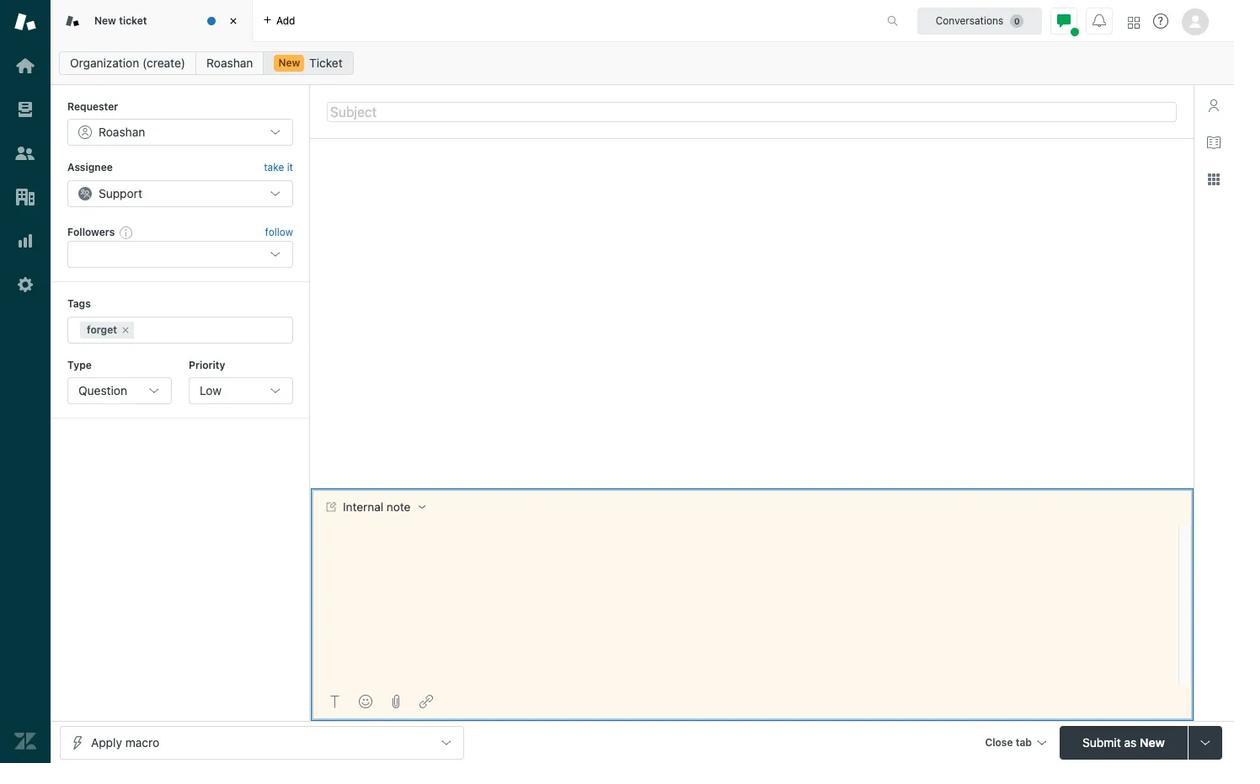 Task type: describe. For each thing, give the bounding box(es) containing it.
roashan inside requester element
[[99, 125, 145, 139]]

assignee element
[[67, 180, 293, 207]]

new ticket
[[94, 14, 147, 27]]

main element
[[0, 0, 51, 763]]

macro
[[125, 735, 159, 749]]

ticket
[[119, 14, 147, 27]]

question
[[78, 383, 127, 398]]

forget
[[87, 323, 117, 336]]

new ticket tab
[[51, 0, 253, 42]]

follow button
[[265, 225, 293, 240]]

organization (create) button
[[59, 51, 196, 75]]

as
[[1124, 735, 1137, 749]]

note
[[387, 500, 411, 514]]

zendesk products image
[[1128, 16, 1140, 28]]

displays possible ticket submission types image
[[1199, 736, 1212, 749]]

secondary element
[[51, 46, 1234, 80]]

2 vertical spatial new
[[1140, 735, 1165, 749]]

close image
[[225, 13, 242, 29]]

button displays agent's chat status as online. image
[[1057, 14, 1071, 27]]

close tab
[[985, 736, 1032, 748]]

follow
[[265, 226, 293, 238]]

support
[[99, 186, 142, 200]]

(create)
[[142, 56, 185, 70]]

admin image
[[14, 274, 36, 296]]

reporting image
[[14, 230, 36, 252]]

internal
[[343, 500, 383, 514]]

add link (cmd k) image
[[419, 695, 433, 708]]

close
[[985, 736, 1013, 748]]

zendesk image
[[14, 730, 36, 752]]

followers
[[67, 226, 115, 238]]

priority
[[189, 358, 225, 371]]

notifications image
[[1093, 14, 1106, 27]]

requester element
[[67, 119, 293, 146]]

submit
[[1083, 735, 1121, 749]]

customers image
[[14, 142, 36, 164]]

insert emojis image
[[359, 695, 372, 708]]

format text image
[[329, 695, 342, 708]]

take it button
[[264, 160, 293, 177]]



Task type: vqa. For each thing, say whether or not it's contained in the screenshot.
TICKETS (0)
no



Task type: locate. For each thing, give the bounding box(es) containing it.
new
[[94, 14, 116, 27], [278, 56, 300, 69], [1140, 735, 1165, 749]]

new inside secondary element
[[278, 56, 300, 69]]

new for new ticket
[[94, 14, 116, 27]]

roashan link
[[195, 51, 264, 75]]

new for new
[[278, 56, 300, 69]]

add button
[[253, 0, 305, 41]]

0 vertical spatial new
[[94, 14, 116, 27]]

assignee
[[67, 161, 113, 174]]

close tab button
[[977, 726, 1053, 762]]

2 horizontal spatial new
[[1140, 735, 1165, 749]]

question button
[[67, 377, 172, 404]]

apply
[[91, 735, 122, 749]]

apps image
[[1207, 173, 1221, 186]]

roashan down requester
[[99, 125, 145, 139]]

low
[[200, 383, 222, 398]]

take it
[[264, 161, 293, 174]]

0 vertical spatial roashan
[[206, 56, 253, 70]]

Internal note composer text field
[[318, 524, 1173, 560]]

zendesk support image
[[14, 11, 36, 33]]

apply macro
[[91, 735, 159, 749]]

1 horizontal spatial new
[[278, 56, 300, 69]]

minimize composer image
[[745, 482, 759, 495]]

take
[[264, 161, 284, 174]]

views image
[[14, 99, 36, 120]]

remove image
[[120, 325, 131, 335]]

add
[[276, 14, 295, 27]]

organization
[[70, 56, 139, 70]]

1 vertical spatial roashan
[[99, 125, 145, 139]]

tags
[[67, 298, 91, 310]]

it
[[287, 161, 293, 174]]

new inside tab
[[94, 14, 116, 27]]

organization (create)
[[70, 56, 185, 70]]

ticket
[[309, 56, 343, 70]]

customer context image
[[1207, 99, 1221, 112]]

roashan down the close image
[[206, 56, 253, 70]]

tabs tab list
[[51, 0, 869, 42]]

submit as new
[[1083, 735, 1165, 749]]

get help image
[[1153, 13, 1168, 29]]

roashan inside roashan link
[[206, 56, 253, 70]]

1 vertical spatial new
[[278, 56, 300, 69]]

Subject field
[[327, 102, 1177, 122]]

internal note button
[[311, 489, 439, 524]]

roashan
[[206, 56, 253, 70], [99, 125, 145, 139]]

organizations image
[[14, 186, 36, 208]]

add attachment image
[[389, 695, 403, 708]]

tab
[[1016, 736, 1032, 748]]

conversations
[[936, 14, 1004, 27]]

requester
[[67, 100, 118, 113]]

get started image
[[14, 55, 36, 77]]

followers element
[[67, 241, 293, 268]]

internal note
[[343, 500, 411, 514]]

conversations button
[[917, 7, 1042, 34]]

low button
[[189, 377, 293, 404]]

type
[[67, 358, 92, 371]]

info on adding followers image
[[120, 226, 133, 239]]

0 horizontal spatial new
[[94, 14, 116, 27]]

knowledge image
[[1207, 136, 1221, 149]]

0 horizontal spatial roashan
[[99, 125, 145, 139]]

1 horizontal spatial roashan
[[206, 56, 253, 70]]



